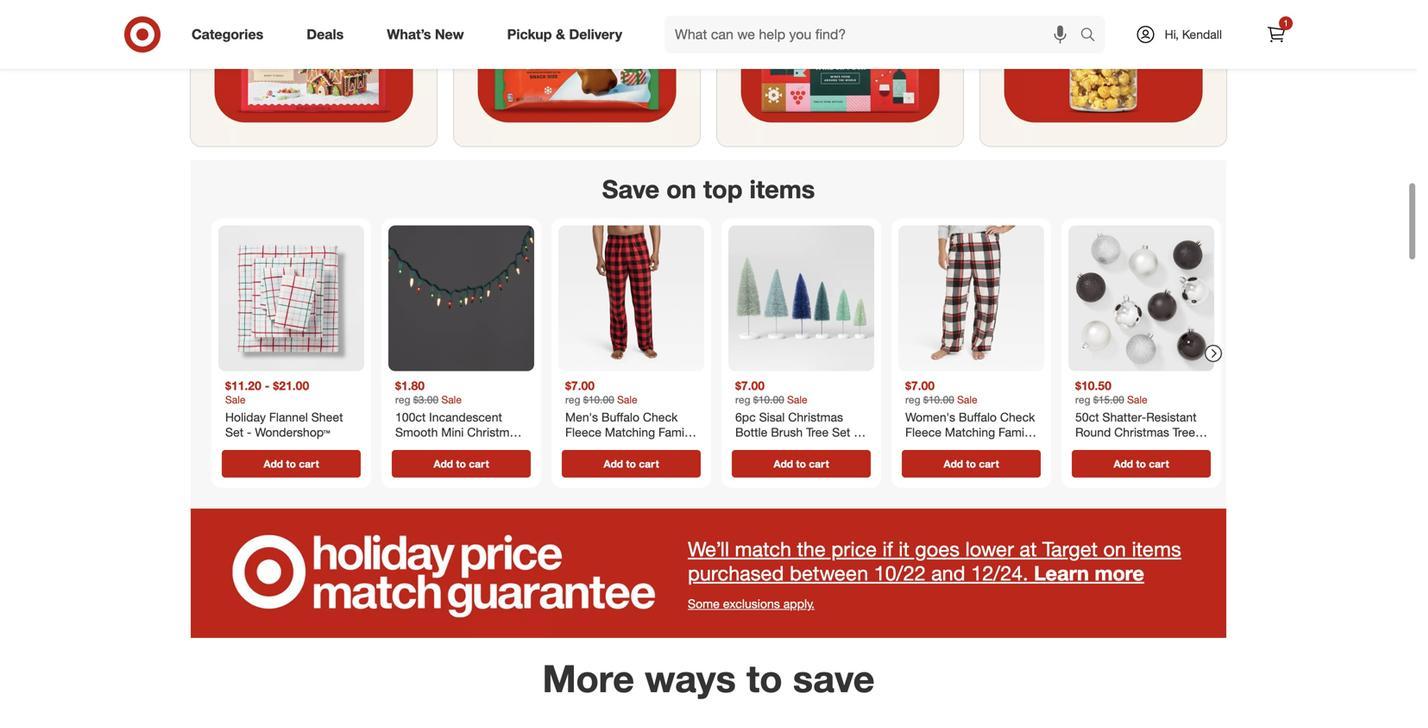 Task type: locate. For each thing, give the bounding box(es) containing it.
reg for 50ct shatter-resistant round christmas tree ornament set - wondershop™ image
[[1076, 394, 1091, 407]]

1 $7.00 from the left
[[565, 379, 595, 394]]

6 sale from the left
[[1127, 394, 1148, 407]]

1 sale from the left
[[225, 394, 246, 407]]

wondershop™ down sisal on the bottom right of the page
[[735, 440, 811, 455]]

sale inside $11.20 - $21.00 sale holiday flannel sheet set - wondershop™
[[225, 394, 246, 407]]

6 add from the left
[[1114, 458, 1133, 471]]

reg
[[395, 394, 410, 407], [565, 394, 581, 407], [735, 394, 751, 407], [906, 394, 921, 407], [1076, 394, 1091, 407]]

exclusions
[[723, 597, 780, 612]]

1 cart from the left
[[299, 458, 319, 471]]

2 $7.00 from the left
[[735, 379, 765, 394]]

3 cart from the left
[[639, 458, 659, 471]]

reg inside '$1.80 reg $3.00 sale'
[[395, 394, 410, 407]]

on
[[667, 174, 696, 204], [1104, 537, 1126, 562]]

5 sale from the left
[[957, 394, 978, 407]]

add to cart button
[[222, 451, 361, 478], [392, 451, 531, 478], [562, 451, 701, 478], [732, 451, 871, 478], [902, 451, 1041, 478], [1072, 451, 1211, 478]]

sale inside $7.00 reg $10.00 sale 6pc sisal christmas bottle brush tree set - wondershop™
[[787, 394, 808, 407]]

reg for 100ct incandescent smooth mini christmas string lights red/green/white with green wire - wondershop™ image
[[395, 394, 410, 407]]

we'll match the price if it goes lower at target on items purchased between 10/22 and 12/24.
[[688, 537, 1182, 586]]

5 add to cart button from the left
[[902, 451, 1041, 478]]

- left $21.00
[[265, 379, 270, 394]]

5 reg from the left
[[1076, 394, 1091, 407]]

0 horizontal spatial -
[[247, 425, 252, 440]]

on inside "we'll match the price if it goes lower at target on items purchased between 10/22 and 12/24."
[[1104, 537, 1126, 562]]

save on top items
[[602, 174, 815, 204]]

2 reg from the left
[[565, 394, 581, 407]]

3 $10.00 from the left
[[924, 394, 955, 407]]

$1.80 reg $3.00 sale
[[395, 379, 462, 407]]

$10.50
[[1076, 379, 1112, 394]]

$7.00 reg $10.00 sale for men's buffalo check fleece matching family pajama pants - wondershop™ red image
[[565, 379, 638, 407]]

1 horizontal spatial on
[[1104, 537, 1126, 562]]

4 add to cart from the left
[[774, 458, 829, 471]]

4 add from the left
[[774, 458, 793, 471]]

1 set from the left
[[225, 425, 244, 440]]

target
[[1043, 537, 1098, 562]]

1 horizontal spatial set
[[832, 425, 851, 440]]

- left flannel
[[247, 425, 252, 440]]

save
[[602, 174, 660, 204]]

4 add to cart button from the left
[[732, 451, 871, 478]]

0 horizontal spatial on
[[667, 174, 696, 204]]

reg for men's buffalo check fleece matching family pajama pants - wondershop™ red image
[[565, 394, 581, 407]]

2 add to cart button from the left
[[392, 451, 531, 478]]

0 horizontal spatial wondershop™
[[255, 425, 330, 440]]

at
[[1020, 537, 1037, 562]]

2 add to cart from the left
[[434, 458, 489, 471]]

target holiday price match guarantee image
[[191, 509, 1227, 639]]

1 reg from the left
[[395, 394, 410, 407]]

sisal
[[759, 410, 785, 425]]

6 add to cart button from the left
[[1072, 451, 1211, 478]]

set
[[225, 425, 244, 440], [832, 425, 851, 440]]

new
[[435, 26, 464, 43]]

categories link
[[177, 16, 285, 54]]

4 cart from the left
[[809, 458, 829, 471]]

search button
[[1073, 16, 1114, 57]]

0 horizontal spatial set
[[225, 425, 244, 440]]

2 horizontal spatial $7.00
[[906, 379, 935, 394]]

1 horizontal spatial $7.00
[[735, 379, 765, 394]]

4 sale from the left
[[787, 394, 808, 407]]

5 add to cart from the left
[[944, 458, 999, 471]]

3 $7.00 from the left
[[906, 379, 935, 394]]

some
[[688, 597, 720, 612]]

1 horizontal spatial $10.00
[[753, 394, 784, 407]]

to for holiday flannel sheet set - wondershop™ image
[[286, 458, 296, 471]]

- inside $7.00 reg $10.00 sale 6pc sisal christmas bottle brush tree set - wondershop™
[[854, 425, 859, 440]]

1 $10.00 from the left
[[583, 394, 614, 407]]

$10.00
[[583, 394, 614, 407], [753, 394, 784, 407], [924, 394, 955, 407]]

reg inside $10.50 reg $15.00 sale
[[1076, 394, 1091, 407]]

0 vertical spatial items
[[750, 174, 815, 204]]

holiday
[[225, 410, 266, 425]]

hi,
[[1165, 27, 1179, 42]]

on left top
[[667, 174, 696, 204]]

reg inside $7.00 reg $10.00 sale 6pc sisal christmas bottle brush tree set - wondershop™
[[735, 394, 751, 407]]

What can we help you find? suggestions appear below search field
[[665, 16, 1085, 54]]

$15.00
[[1094, 394, 1125, 407]]

the
[[797, 537, 826, 562]]

add to cart for 100ct incandescent smooth mini christmas string lights red/green/white with green wire - wondershop™ image
[[434, 458, 489, 471]]

set down $11.20
[[225, 425, 244, 440]]

$10.00 inside $7.00 reg $10.00 sale 6pc sisal christmas bottle brush tree set - wondershop™
[[753, 394, 784, 407]]

set right tree
[[832, 425, 851, 440]]

2 set from the left
[[832, 425, 851, 440]]

0 horizontal spatial $7.00 reg $10.00 sale
[[565, 379, 638, 407]]

0 horizontal spatial items
[[750, 174, 815, 204]]

1
[[1284, 18, 1289, 28]]

0 vertical spatial on
[[667, 174, 696, 204]]

delivery
[[569, 26, 622, 43]]

1 horizontal spatial items
[[1132, 537, 1182, 562]]

brush
[[771, 425, 803, 440]]

-
[[265, 379, 270, 394], [247, 425, 252, 440], [854, 425, 859, 440]]

sale for women's buffalo check fleece matching family pajama pants - wondershop™ black image
[[957, 394, 978, 407]]

sale inside $10.50 reg $15.00 sale
[[1127, 394, 1148, 407]]

3 add to cart button from the left
[[562, 451, 701, 478]]

lower
[[966, 537, 1014, 562]]

what's new
[[387, 26, 464, 43]]

1 horizontal spatial wondershop™
[[735, 440, 811, 455]]

sale inside '$1.80 reg $3.00 sale'
[[442, 394, 462, 407]]

5 cart from the left
[[979, 458, 999, 471]]

12/24.
[[971, 562, 1029, 586]]

add to cart button for men's buffalo check fleece matching family pajama pants - wondershop™ red image
[[562, 451, 701, 478]]

cart for 50ct shatter-resistant round christmas tree ornament set - wondershop™ image
[[1149, 458, 1169, 471]]

2 horizontal spatial $10.00
[[924, 394, 955, 407]]

cart for women's buffalo check fleece matching family pajama pants - wondershop™ black image
[[979, 458, 999, 471]]

if
[[883, 537, 893, 562]]

1 vertical spatial items
[[1132, 537, 1182, 562]]

1 $7.00 reg $10.00 sale from the left
[[565, 379, 638, 407]]

2 $7.00 reg $10.00 sale from the left
[[906, 379, 978, 407]]

to for women's buffalo check fleece matching family pajama pants - wondershop™ black image
[[966, 458, 976, 471]]

1 horizontal spatial $7.00 reg $10.00 sale
[[906, 379, 978, 407]]

$7.00
[[565, 379, 595, 394], [735, 379, 765, 394], [906, 379, 935, 394]]

add to cart button for 6pc sisal christmas bottle brush tree set - wondershop™ image
[[732, 451, 871, 478]]

100ct incandescent smooth mini christmas string lights red/green/white with green wire - wondershop™ image
[[388, 226, 534, 372]]

set inside $7.00 reg $10.00 sale 6pc sisal christmas bottle brush tree set - wondershop™
[[832, 425, 851, 440]]

0 horizontal spatial $7.00
[[565, 379, 595, 394]]

3 sale from the left
[[617, 394, 638, 407]]

$7.00 inside $7.00 reg $10.00 sale 6pc sisal christmas bottle brush tree set - wondershop™
[[735, 379, 765, 394]]

5 add from the left
[[944, 458, 963, 471]]

cart
[[299, 458, 319, 471], [469, 458, 489, 471], [639, 458, 659, 471], [809, 458, 829, 471], [979, 458, 999, 471], [1149, 458, 1169, 471]]

1 vertical spatial on
[[1104, 537, 1126, 562]]

$3.00
[[413, 394, 439, 407]]

items
[[750, 174, 815, 204], [1132, 537, 1182, 562]]

add to cart
[[264, 458, 319, 471], [434, 458, 489, 471], [604, 458, 659, 471], [774, 458, 829, 471], [944, 458, 999, 471], [1114, 458, 1169, 471]]

kendall
[[1182, 27, 1222, 42]]

to
[[286, 458, 296, 471], [456, 458, 466, 471], [626, 458, 636, 471], [796, 458, 806, 471], [966, 458, 976, 471], [1136, 458, 1146, 471], [747, 656, 783, 702]]

$10.00 for women's buffalo check fleece matching family pajama pants - wondershop™ black image
[[924, 394, 955, 407]]

wondershop™
[[255, 425, 330, 440], [735, 440, 811, 455]]

- right tree
[[854, 425, 859, 440]]

3 reg from the left
[[735, 394, 751, 407]]

add
[[264, 458, 283, 471], [434, 458, 453, 471], [604, 458, 623, 471], [774, 458, 793, 471], [944, 458, 963, 471], [1114, 458, 1133, 471]]

more
[[1095, 562, 1145, 586]]

6 add to cart from the left
[[1114, 458, 1169, 471]]

2 cart from the left
[[469, 458, 489, 471]]

0 horizontal spatial $10.00
[[583, 394, 614, 407]]

1 add to cart button from the left
[[222, 451, 361, 478]]

sale for men's buffalo check fleece matching family pajama pants - wondershop™ red image
[[617, 394, 638, 407]]

sheet
[[311, 410, 343, 425]]

1 add to cart from the left
[[264, 458, 319, 471]]

2 sale from the left
[[442, 394, 462, 407]]

deals
[[307, 26, 344, 43]]

cart for 6pc sisal christmas bottle brush tree set - wondershop™ image
[[809, 458, 829, 471]]

on right "target"
[[1104, 537, 1126, 562]]

3 add from the left
[[604, 458, 623, 471]]

3 add to cart from the left
[[604, 458, 659, 471]]

add to cart for men's buffalo check fleece matching family pajama pants - wondershop™ red image
[[604, 458, 659, 471]]

pickup & delivery link
[[493, 16, 644, 54]]

it
[[899, 537, 910, 562]]

2 add from the left
[[434, 458, 453, 471]]

1 link
[[1258, 16, 1296, 54]]

1 add from the left
[[264, 458, 283, 471]]

carousel region
[[191, 160, 1227, 509]]

6 cart from the left
[[1149, 458, 1169, 471]]

$7.00 reg $10.00 sale
[[565, 379, 638, 407], [906, 379, 978, 407]]

tree
[[806, 425, 829, 440]]

4 reg from the left
[[906, 394, 921, 407]]

10/22
[[874, 562, 926, 586]]

2 $10.00 from the left
[[753, 394, 784, 407]]

wondershop™ inside $11.20 - $21.00 sale holiday flannel sheet set - wondershop™
[[255, 425, 330, 440]]

reg for women's buffalo check fleece matching family pajama pants - wondershop™ black image
[[906, 394, 921, 407]]

men's buffalo check fleece matching family pajama pants - wondershop™ red image
[[559, 226, 704, 372]]

2 horizontal spatial -
[[854, 425, 859, 440]]

sale for 50ct shatter-resistant round christmas tree ornament set - wondershop™ image
[[1127, 394, 1148, 407]]

sale
[[225, 394, 246, 407], [442, 394, 462, 407], [617, 394, 638, 407], [787, 394, 808, 407], [957, 394, 978, 407], [1127, 394, 1148, 407]]

wondershop™ down $21.00
[[255, 425, 330, 440]]



Task type: vqa. For each thing, say whether or not it's contained in the screenshot.


Task type: describe. For each thing, give the bounding box(es) containing it.
add for holiday flannel sheet set - wondershop™ image
[[264, 458, 283, 471]]

to for 50ct shatter-resistant round christmas tree ornament set - wondershop™ image
[[1136, 458, 1146, 471]]

on inside carousel region
[[667, 174, 696, 204]]

to for 6pc sisal christmas bottle brush tree set - wondershop™ image
[[796, 458, 806, 471]]

add for 6pc sisal christmas bottle brush tree set - wondershop™ image
[[774, 458, 793, 471]]

$7.00 for men's buffalo check fleece matching family pajama pants - wondershop™ red image
[[565, 379, 595, 394]]

some exclusions apply.
[[688, 597, 815, 612]]

$11.20
[[225, 379, 261, 394]]

between
[[790, 562, 868, 586]]

bottle
[[735, 425, 768, 440]]

6pc
[[735, 410, 756, 425]]

$10.00 for men's buffalo check fleece matching family pajama pants - wondershop™ red image
[[583, 394, 614, 407]]

learn
[[1034, 562, 1089, 586]]

add to cart button for women's buffalo check fleece matching family pajama pants - wondershop™ black image
[[902, 451, 1041, 478]]

cart for men's buffalo check fleece matching family pajama pants - wondershop™ red image
[[639, 458, 659, 471]]

cart for holiday flannel sheet set - wondershop™ image
[[299, 458, 319, 471]]

add for men's buffalo check fleece matching family pajama pants - wondershop™ red image
[[604, 458, 623, 471]]

purchased
[[688, 562, 784, 586]]

add to cart button for holiday flannel sheet set - wondershop™ image
[[222, 451, 361, 478]]

add to cart for 50ct shatter-resistant round christmas tree ornament set - wondershop™ image
[[1114, 458, 1169, 471]]

add to cart for women's buffalo check fleece matching family pajama pants - wondershop™ black image
[[944, 458, 999, 471]]

wondershop™ inside $7.00 reg $10.00 sale 6pc sisal christmas bottle brush tree set - wondershop™
[[735, 440, 811, 455]]

add for 50ct shatter-resistant round christmas tree ornament set - wondershop™ image
[[1114, 458, 1133, 471]]

$7.00 reg $10.00 sale 6pc sisal christmas bottle brush tree set - wondershop™
[[735, 379, 859, 455]]

50ct shatter-resistant round christmas tree ornament set - wondershop™ image
[[1069, 226, 1215, 372]]

pickup
[[507, 26, 552, 43]]

and
[[931, 562, 966, 586]]

add to cart button for 100ct incandescent smooth mini christmas string lights red/green/white with green wire - wondershop™ image
[[392, 451, 531, 478]]

we'll
[[688, 537, 729, 562]]

ways
[[645, 656, 736, 702]]

what's new link
[[372, 16, 486, 54]]

top
[[703, 174, 743, 204]]

$21.00
[[273, 379, 309, 394]]

&
[[556, 26, 565, 43]]

add to cart for holiday flannel sheet set - wondershop™ image
[[264, 458, 319, 471]]

6pc sisal christmas bottle brush tree set - wondershop™ image
[[729, 226, 874, 372]]

sale for 100ct incandescent smooth mini christmas string lights red/green/white with green wire - wondershop™ image
[[442, 394, 462, 407]]

$11.20 - $21.00 sale holiday flannel sheet set - wondershop™
[[225, 379, 343, 440]]

set inside $11.20 - $21.00 sale holiday flannel sheet set - wondershop™
[[225, 425, 244, 440]]

$7.00 reg $10.00 sale for women's buffalo check fleece matching family pajama pants - wondershop™ black image
[[906, 379, 978, 407]]

$10.50 reg $15.00 sale
[[1076, 379, 1148, 407]]

flannel
[[269, 410, 308, 425]]

add to cart button for 50ct shatter-resistant round christmas tree ornament set - wondershop™ image
[[1072, 451, 1211, 478]]

goes
[[915, 537, 960, 562]]

add for women's buffalo check fleece matching family pajama pants - wondershop™ black image
[[944, 458, 963, 471]]

more ways to save
[[542, 656, 875, 702]]

more
[[542, 656, 635, 702]]

christmas
[[788, 410, 843, 425]]

save
[[793, 656, 875, 702]]

price
[[832, 537, 877, 562]]

search
[[1073, 28, 1114, 45]]

$7.00 for women's buffalo check fleece matching family pajama pants - wondershop™ black image
[[906, 379, 935, 394]]

to for men's buffalo check fleece matching family pajama pants - wondershop™ red image
[[626, 458, 636, 471]]

1 horizontal spatial -
[[265, 379, 270, 394]]

add for 100ct incandescent smooth mini christmas string lights red/green/white with green wire - wondershop™ image
[[434, 458, 453, 471]]

match
[[735, 537, 792, 562]]

to for 100ct incandescent smooth mini christmas string lights red/green/white with green wire - wondershop™ image
[[456, 458, 466, 471]]

hi, kendall
[[1165, 27, 1222, 42]]

$1.80
[[395, 379, 425, 394]]

categories
[[192, 26, 263, 43]]

holiday flannel sheet set - wondershop™ image
[[218, 226, 364, 372]]

women's buffalo check fleece matching family pajama pants - wondershop™ black image
[[899, 226, 1044, 372]]

what's
[[387, 26, 431, 43]]

items inside carousel region
[[750, 174, 815, 204]]

learn more
[[1034, 562, 1145, 586]]

pickup & delivery
[[507, 26, 622, 43]]

apply.
[[784, 597, 815, 612]]

cart for 100ct incandescent smooth mini christmas string lights red/green/white with green wire - wondershop™ image
[[469, 458, 489, 471]]

deals link
[[292, 16, 365, 54]]

add to cart for 6pc sisal christmas bottle brush tree set - wondershop™ image
[[774, 458, 829, 471]]

items inside "we'll match the price if it goes lower at target on items purchased between 10/22 and 12/24."
[[1132, 537, 1182, 562]]



